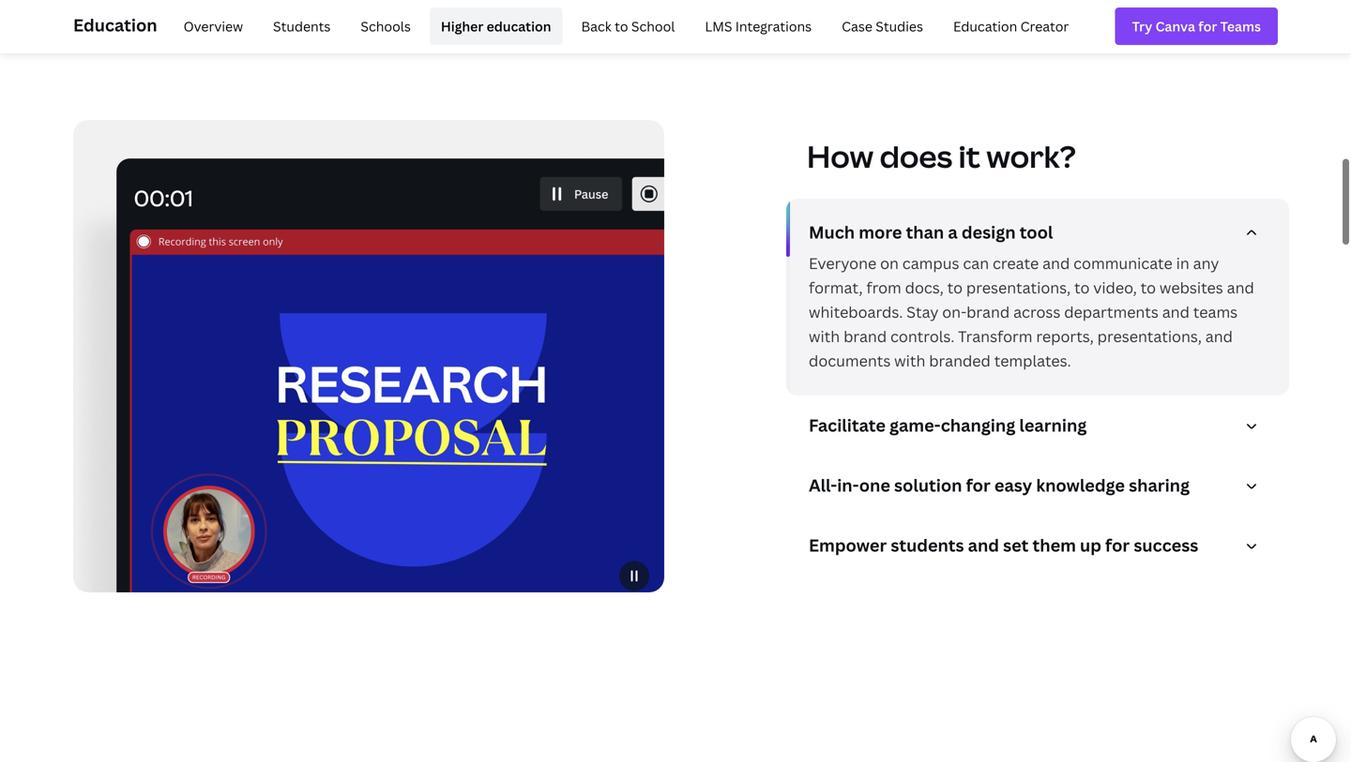 Task type: vqa. For each thing, say whether or not it's contained in the screenshot.
leftmost PRESENTATIONS,
yes



Task type: locate. For each thing, give the bounding box(es) containing it.
integrations
[[735, 17, 812, 35]]

templates.
[[994, 351, 1071, 371]]

back to school
[[581, 17, 675, 35]]

1 horizontal spatial for
[[1105, 535, 1130, 558]]

a
[[948, 221, 958, 244]]

for left easy
[[966, 475, 991, 497]]

students
[[891, 535, 964, 558]]

education
[[73, 14, 157, 37], [953, 17, 1017, 35]]

for right up
[[1105, 535, 1130, 558]]

on
[[880, 254, 899, 274]]

0 horizontal spatial presentations,
[[966, 278, 1071, 298]]

0 vertical spatial presentations,
[[966, 278, 1071, 298]]

with down controls.
[[894, 351, 926, 371]]

how
[[807, 136, 874, 177]]

school
[[631, 17, 675, 35]]

menu bar
[[165, 8, 1080, 45]]

0 horizontal spatial education
[[73, 14, 157, 37]]

presentations, down create
[[966, 278, 1071, 298]]

for
[[966, 475, 991, 497], [1105, 535, 1130, 558]]

learning
[[1019, 414, 1087, 437]]

education inside education creator link
[[953, 17, 1017, 35]]

1 horizontal spatial presentations,
[[1098, 327, 1202, 347]]

brand
[[967, 302, 1010, 322], [844, 327, 887, 347]]

websites
[[1160, 278, 1223, 298]]

in-
[[837, 475, 859, 497]]

it
[[959, 136, 980, 177]]

for inside all-in-one solution for easy knowledge sharing dropdown button
[[966, 475, 991, 497]]

1 vertical spatial presentations,
[[1098, 327, 1202, 347]]

to right back on the top left of the page
[[615, 17, 628, 35]]

menu bar inside education element
[[165, 8, 1080, 45]]

to up the on-
[[947, 278, 963, 298]]

to right video, in the top of the page
[[1141, 278, 1156, 298]]

knowledge
[[1036, 475, 1125, 497]]

empower students and set them up for success button
[[809, 535, 1274, 565]]

schools
[[361, 17, 411, 35]]

easy
[[995, 475, 1032, 497]]

1 vertical spatial for
[[1105, 535, 1130, 558]]

overview link
[[172, 8, 254, 45]]

0 vertical spatial for
[[966, 475, 991, 497]]

presentations,
[[966, 278, 1071, 298], [1098, 327, 1202, 347]]

1 horizontal spatial with
[[894, 351, 926, 371]]

can
[[963, 254, 989, 274]]

creator
[[1021, 17, 1069, 35]]

on-
[[942, 302, 967, 322]]

facilitate game-changing learning button
[[809, 414, 1274, 445]]

empower
[[809, 535, 887, 558]]

video,
[[1093, 278, 1137, 298]]

to
[[615, 17, 628, 35], [947, 278, 963, 298], [1074, 278, 1090, 298], [1141, 278, 1156, 298]]

whiteboards.
[[809, 302, 903, 322]]

success
[[1134, 535, 1199, 558]]

0 horizontal spatial for
[[966, 475, 991, 497]]

and down the teams
[[1206, 327, 1233, 347]]

everyone
[[809, 254, 877, 274]]

overview
[[184, 17, 243, 35]]

education creator link
[[942, 8, 1080, 45]]

0 horizontal spatial brand
[[844, 327, 887, 347]]

menu bar containing overview
[[165, 8, 1080, 45]]

schools link
[[349, 8, 422, 45]]

case
[[842, 17, 873, 35]]

case studies link
[[831, 8, 935, 45]]

facilitate game-changing learning
[[809, 414, 1087, 437]]

and left set
[[968, 535, 999, 558]]

facilitate
[[809, 414, 886, 437]]

much more than a design tool
[[809, 221, 1053, 244]]

with
[[809, 327, 840, 347], [894, 351, 926, 371]]

0 horizontal spatial with
[[809, 327, 840, 347]]

with up documents
[[809, 327, 840, 347]]

to left video, in the top of the page
[[1074, 278, 1090, 298]]

and
[[1043, 254, 1070, 274], [1227, 278, 1254, 298], [1162, 302, 1190, 322], [1206, 327, 1233, 347], [968, 535, 999, 558]]

brand down whiteboards. on the top
[[844, 327, 887, 347]]

set
[[1003, 535, 1029, 558]]

presentations, down departments
[[1098, 327, 1202, 347]]

reports,
[[1036, 327, 1094, 347]]

1 horizontal spatial brand
[[967, 302, 1010, 322]]

up
[[1080, 535, 1102, 558]]

brand up transform
[[967, 302, 1010, 322]]

teams
[[1193, 302, 1238, 322]]

communicate
[[1074, 254, 1173, 274]]

1 horizontal spatial education
[[953, 17, 1017, 35]]



Task type: describe. For each thing, give the bounding box(es) containing it.
sharing
[[1129, 475, 1190, 497]]

solution
[[894, 475, 962, 497]]

students
[[273, 17, 331, 35]]

back to school link
[[570, 8, 686, 45]]

campus
[[903, 254, 959, 274]]

0 vertical spatial with
[[809, 327, 840, 347]]

all-in-one solution for easy knowledge sharing
[[809, 475, 1190, 497]]

education creator
[[953, 17, 1069, 35]]

work?
[[987, 136, 1076, 177]]

back
[[581, 17, 612, 35]]

lms integrations
[[705, 17, 812, 35]]

everyone on campus can create and communicate in any format, from docs, to presentations, to video, to websites and whiteboards. stay on-brand across departments and teams with brand controls. transform reports, presentations, and documents with branded templates.
[[809, 254, 1254, 371]]

and up the teams
[[1227, 278, 1254, 298]]

one
[[859, 475, 890, 497]]

higher
[[441, 17, 484, 35]]

much
[[809, 221, 855, 244]]

education
[[487, 17, 551, 35]]

changing
[[941, 414, 1016, 437]]

0 vertical spatial brand
[[967, 302, 1010, 322]]

empower students and set them up for success
[[809, 535, 1199, 558]]

does
[[880, 136, 953, 177]]

lms
[[705, 17, 732, 35]]

1 vertical spatial brand
[[844, 327, 887, 347]]

higher education link
[[430, 8, 563, 45]]

case studies
[[842, 17, 923, 35]]

education for education
[[73, 14, 157, 37]]

design
[[962, 221, 1016, 244]]

and down the websites
[[1162, 302, 1190, 322]]

game-
[[890, 414, 941, 437]]

branded
[[929, 351, 991, 371]]

controls.
[[891, 327, 955, 347]]

any
[[1193, 254, 1219, 274]]

lms integrations link
[[694, 8, 823, 45]]

to inside menu bar
[[615, 17, 628, 35]]

much more than a design tool button
[[809, 221, 1274, 252]]

education for education creator
[[953, 17, 1017, 35]]

for inside the empower students and set them up for success dropdown button
[[1105, 535, 1130, 558]]

more
[[859, 221, 902, 244]]

and inside dropdown button
[[968, 535, 999, 558]]

them
[[1033, 535, 1076, 558]]

docs,
[[905, 278, 944, 298]]

in
[[1176, 254, 1190, 274]]

format,
[[809, 278, 863, 298]]

stay
[[907, 302, 939, 322]]

education element
[[73, 0, 1278, 53]]

from
[[866, 278, 902, 298]]

studies
[[876, 17, 923, 35]]

create
[[993, 254, 1039, 274]]

students link
[[262, 8, 342, 45]]

higher education
[[441, 17, 551, 35]]

departments
[[1064, 302, 1159, 322]]

1 vertical spatial with
[[894, 351, 926, 371]]

and down the much more than a design tool dropdown button
[[1043, 254, 1070, 274]]

than
[[906, 221, 944, 244]]

transform
[[958, 327, 1033, 347]]

tool
[[1020, 221, 1053, 244]]

all-in-one solution for easy knowledge sharing button
[[809, 475, 1274, 505]]

documents
[[809, 351, 891, 371]]

across
[[1014, 302, 1061, 322]]

how does it work?
[[807, 136, 1076, 177]]

all-
[[809, 475, 837, 497]]



